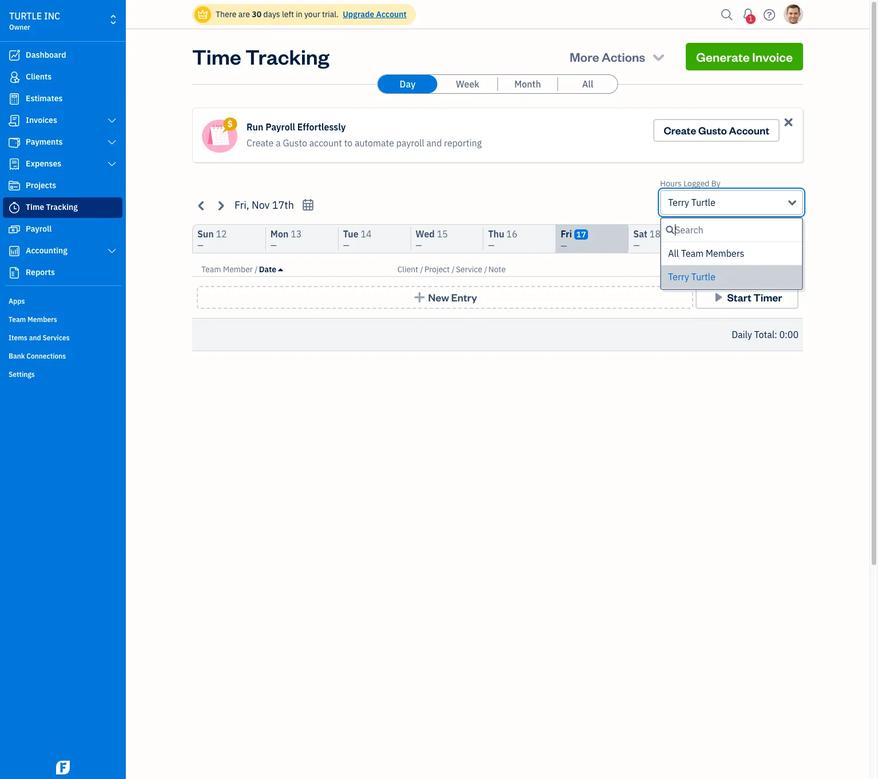 Task type: describe. For each thing, give the bounding box(es) containing it.
week
[[456, 78, 480, 90]]

owner
[[9, 23, 30, 31]]

a
[[276, 137, 281, 149]]

team members link
[[3, 311, 123, 328]]

expenses link
[[3, 154, 123, 175]]

settings link
[[3, 366, 123, 383]]

service
[[456, 265, 483, 275]]

reports
[[26, 267, 55, 278]]

client
[[398, 265, 419, 275]]

invoices link
[[3, 111, 123, 131]]

timer
[[754, 291, 783, 304]]

5 / from the left
[[767, 265, 771, 275]]

bank connections link
[[3, 348, 123, 365]]

time tracking inside time tracking link
[[26, 202, 78, 212]]

start timer button
[[696, 286, 799, 309]]

0 vertical spatial 0:00
[[775, 233, 794, 245]]

turtle inc owner
[[9, 10, 60, 31]]

clients
[[26, 72, 52, 82]]

member
[[223, 265, 253, 275]]

— for sun
[[198, 240, 204, 251]]

project
[[425, 265, 450, 275]]

all link
[[559, 75, 618, 93]]

services
[[43, 334, 70, 342]]

upgrade
[[343, 9, 375, 19]]

entry
[[452, 291, 478, 304]]

3 / from the left
[[452, 265, 455, 275]]

17
[[577, 230, 587, 240]]

estimates
[[26, 93, 63, 104]]

chevron large down image for expenses
[[107, 160, 117, 169]]

apps link
[[3, 293, 123, 310]]

total : 0:00
[[750, 233, 794, 245]]

status link
[[772, 265, 795, 275]]

1 button
[[740, 3, 758, 26]]

account inside create gusto account button
[[730, 124, 770, 137]]

team members
[[9, 315, 57, 324]]

payroll inside the main element
[[26, 224, 52, 234]]

nov
[[252, 199, 270, 212]]

generate
[[697, 49, 750, 65]]

turtle inside dropdown button
[[692, 197, 716, 208]]

payroll inside run payroll effortlessly create a gusto account to automate payroll and reporting
[[266, 121, 295, 133]]

bank
[[9, 352, 25, 361]]

1 vertical spatial 0:00
[[780, 329, 799, 341]]

Search search field
[[662, 223, 803, 237]]

— for thu
[[489, 240, 495, 251]]

15
[[437, 228, 448, 240]]

plus image
[[413, 292, 426, 303]]

17th
[[272, 199, 294, 212]]

main element
[[0, 0, 155, 780]]

to
[[344, 137, 353, 149]]

inc
[[44, 10, 60, 22]]

wed 15 —
[[416, 228, 448, 251]]

list box containing all team members
[[662, 242, 803, 289]]

gusto inside run payroll effortlessly create a gusto account to automate payroll and reporting
[[283, 137, 307, 149]]

18
[[650, 228, 661, 240]]

payments link
[[3, 132, 123, 153]]

projects link
[[3, 176, 123, 196]]

— for mon
[[271, 240, 277, 251]]

clients link
[[3, 67, 123, 88]]

all team members
[[669, 248, 745, 259]]

team member /
[[202, 265, 258, 275]]

payments
[[26, 137, 63, 147]]

terry turtle inside dropdown button
[[669, 197, 716, 208]]

invoice image
[[7, 115, 21, 127]]

caretup image
[[278, 265, 283, 274]]

there are 30 days left in your trial. upgrade account
[[216, 9, 407, 19]]

chevron large down image for invoices
[[107, 116, 117, 125]]

members inside the main element
[[28, 315, 57, 324]]

time tracking link
[[3, 198, 123, 218]]

all for all
[[583, 78, 594, 90]]

— for sat
[[634, 240, 640, 251]]

chart image
[[7, 246, 21, 257]]

0 vertical spatial total
[[750, 233, 770, 245]]

2 / from the left
[[421, 265, 424, 275]]

1 horizontal spatial time tracking
[[192, 43, 330, 70]]

create gusto account
[[664, 124, 770, 137]]

previous day image
[[195, 199, 208, 212]]

fri 17 —
[[561, 228, 587, 251]]

30
[[252, 9, 262, 19]]

tue
[[343, 228, 359, 240]]

service link
[[456, 265, 485, 275]]

project image
[[7, 180, 21, 192]]

turtle
[[9, 10, 42, 22]]

reports link
[[3, 263, 123, 283]]

sat 18 —
[[634, 228, 661, 251]]

more actions
[[570, 49, 646, 65]]

sun
[[198, 228, 214, 240]]

chevrondown image
[[651, 49, 667, 65]]

hours
[[661, 179, 682, 189]]

in
[[296, 9, 303, 19]]

more
[[570, 49, 600, 65]]

generate invoice button
[[686, 43, 804, 70]]

start timer
[[728, 291, 783, 304]]

fri, nov 17th
[[235, 199, 294, 212]]

chevron large down image for accounting
[[107, 247, 117, 256]]

note link
[[489, 265, 506, 275]]

left
[[282, 9, 294, 19]]

status
[[772, 265, 795, 275]]

16
[[507, 228, 518, 240]]

play image
[[713, 292, 726, 303]]

next day image
[[214, 199, 227, 212]]

time link
[[748, 265, 767, 275]]

generate invoice
[[697, 49, 794, 65]]

days
[[264, 9, 280, 19]]

month
[[515, 78, 541, 90]]

choose a date image
[[302, 199, 315, 212]]



Task type: vqa. For each thing, say whether or not it's contained in the screenshot.
You can track time with the timer, or by logging time manually.
no



Task type: locate. For each thing, give the bounding box(es) containing it.
all for all team members
[[669, 248, 680, 259]]

1
[[749, 14, 753, 23]]

new entry button
[[197, 286, 694, 309]]

sun 12 —
[[198, 228, 227, 251]]

expenses
[[26, 159, 61, 169]]

14
[[361, 228, 372, 240]]

your
[[305, 9, 321, 19]]

0 horizontal spatial tracking
[[46, 202, 78, 212]]

dashboard image
[[7, 50, 21, 61]]

0 vertical spatial chevron large down image
[[107, 160, 117, 169]]

payroll link
[[3, 219, 123, 240]]

1 horizontal spatial tracking
[[246, 43, 330, 70]]

payroll up accounting
[[26, 224, 52, 234]]

total right 'daily'
[[755, 329, 775, 341]]

0 vertical spatial time tracking
[[192, 43, 330, 70]]

0 vertical spatial :
[[770, 233, 773, 245]]

1 / from the left
[[255, 265, 258, 275]]

upgrade account link
[[341, 9, 407, 19]]

1 vertical spatial gusto
[[283, 137, 307, 149]]

members down search search field
[[706, 248, 745, 259]]

client / project / service / note
[[398, 265, 506, 275]]

list box
[[662, 242, 803, 289]]

connections
[[26, 352, 66, 361]]

— inside wed 15 —
[[416, 240, 422, 251]]

expense image
[[7, 159, 21, 170]]

create up hours
[[664, 124, 697, 137]]

dashboard link
[[3, 45, 123, 66]]

team for team member /
[[202, 265, 221, 275]]

are
[[239, 9, 250, 19]]

— for tue
[[343, 240, 350, 251]]

— down wed
[[416, 240, 422, 251]]

1 vertical spatial create
[[247, 137, 274, 149]]

2 terry from the top
[[669, 271, 690, 283]]

chevron large down image up expenses link
[[107, 138, 117, 147]]

/ right client
[[421, 265, 424, 275]]

report image
[[7, 267, 21, 279]]

1 vertical spatial payroll
[[26, 224, 52, 234]]

gusto up by
[[699, 124, 728, 137]]

thu 16 —
[[489, 228, 518, 251]]

terry inside dropdown button
[[669, 197, 690, 208]]

turtle
[[692, 197, 716, 208], [692, 271, 716, 283]]

accounting link
[[3, 241, 123, 262]]

all right sat 18 —
[[669, 248, 680, 259]]

0 vertical spatial create
[[664, 124, 697, 137]]

0 horizontal spatial time tracking
[[26, 202, 78, 212]]

create inside create gusto account button
[[664, 124, 697, 137]]

terry turtle
[[669, 197, 716, 208], [669, 271, 716, 283]]

freshbooks image
[[54, 761, 72, 775]]

items and services link
[[3, 329, 123, 346]]

and right items
[[29, 334, 41, 342]]

1 horizontal spatial all
[[669, 248, 680, 259]]

turtle down all team members
[[692, 271, 716, 283]]

create gusto account button
[[654, 119, 780, 142]]

time / status
[[748, 265, 795, 275]]

— for wed
[[416, 240, 422, 251]]

chevron large down image inside accounting link
[[107, 247, 117, 256]]

/ left 'date'
[[255, 265, 258, 275]]

1 horizontal spatial create
[[664, 124, 697, 137]]

— down mon
[[271, 240, 277, 251]]

1 turtle from the top
[[692, 197, 716, 208]]

new
[[429, 291, 449, 304]]

mon
[[271, 228, 289, 240]]

crown image
[[197, 8, 209, 20]]

0 horizontal spatial create
[[247, 137, 274, 149]]

0 vertical spatial account
[[376, 9, 407, 19]]

time tracking down 30
[[192, 43, 330, 70]]

/ left status
[[767, 265, 771, 275]]

0 vertical spatial all
[[583, 78, 594, 90]]

time right timer icon
[[26, 202, 44, 212]]

terry down hours
[[669, 197, 690, 208]]

1 vertical spatial tracking
[[46, 202, 78, 212]]

gusto
[[699, 124, 728, 137], [283, 137, 307, 149]]

team left 'member'
[[202, 265, 221, 275]]

all inside all link
[[583, 78, 594, 90]]

hours logged by
[[661, 179, 721, 189]]

13
[[291, 228, 302, 240]]

team inside the main element
[[9, 315, 26, 324]]

all
[[583, 78, 594, 90], [669, 248, 680, 259]]

1 vertical spatial time tracking
[[26, 202, 78, 212]]

1 vertical spatial chevron large down image
[[107, 247, 117, 256]]

1 vertical spatial terry turtle
[[669, 271, 716, 283]]

bank connections
[[9, 352, 66, 361]]

timer image
[[7, 202, 21, 214]]

and
[[427, 137, 442, 149], [29, 334, 41, 342]]

chevron large down image inside expenses link
[[107, 160, 117, 169]]

2 vertical spatial team
[[9, 315, 26, 324]]

0 vertical spatial and
[[427, 137, 442, 149]]

1 terry from the top
[[669, 197, 690, 208]]

date
[[259, 265, 277, 275]]

2 terry turtle from the top
[[669, 271, 716, 283]]

1 vertical spatial :
[[775, 329, 778, 341]]

go to help image
[[761, 6, 779, 23]]

month link
[[498, 75, 558, 93]]

1 vertical spatial turtle
[[692, 271, 716, 283]]

0 vertical spatial terry turtle
[[669, 197, 716, 208]]

and right 'payroll'
[[427, 137, 442, 149]]

0 vertical spatial tracking
[[246, 43, 330, 70]]

and inside the main element
[[29, 334, 41, 342]]

payment image
[[7, 137, 21, 148]]

: up time / status
[[770, 233, 773, 245]]

create inside run payroll effortlessly create a gusto account to automate payroll and reporting
[[247, 137, 274, 149]]

and inside run payroll effortlessly create a gusto account to automate payroll and reporting
[[427, 137, 442, 149]]

invoice
[[753, 49, 794, 65]]

items
[[9, 334, 27, 342]]

reporting
[[444, 137, 482, 149]]

start
[[728, 291, 752, 304]]

tracking down projects link
[[46, 202, 78, 212]]

— inside mon 13 —
[[271, 240, 277, 251]]

0 vertical spatial terry
[[669, 197, 690, 208]]

logged
[[684, 179, 710, 189]]

create down 'run'
[[247, 137, 274, 149]]

0 horizontal spatial team
[[9, 315, 26, 324]]

1 horizontal spatial team
[[202, 265, 221, 275]]

0 horizontal spatial gusto
[[283, 137, 307, 149]]

create
[[664, 124, 697, 137], [247, 137, 274, 149]]

day
[[400, 78, 416, 90]]

team down search search field
[[682, 248, 704, 259]]

0 horizontal spatial time
[[26, 202, 44, 212]]

1 vertical spatial team
[[202, 265, 221, 275]]

1 terry turtle from the top
[[669, 197, 716, 208]]

2 chevron large down image from the top
[[107, 138, 117, 147]]

chevron large down image
[[107, 160, 117, 169], [107, 247, 117, 256]]

0 horizontal spatial payroll
[[26, 224, 52, 234]]

all down 'more'
[[583, 78, 594, 90]]

members up items and services
[[28, 315, 57, 324]]

terry turtle down hours logged by
[[669, 197, 716, 208]]

0:00
[[775, 233, 794, 245], [780, 329, 799, 341]]

time left status
[[748, 265, 766, 275]]

/ left note link
[[485, 265, 488, 275]]

gusto right "a"
[[283, 137, 307, 149]]

1 horizontal spatial and
[[427, 137, 442, 149]]

1 vertical spatial account
[[730, 124, 770, 137]]

account right upgrade
[[376, 9, 407, 19]]

chevron large down image down payments link
[[107, 160, 117, 169]]

daily total : 0:00
[[732, 329, 799, 341]]

4 / from the left
[[485, 265, 488, 275]]

chevron large down image for payments
[[107, 138, 117, 147]]

— inside sat 18 —
[[634, 240, 640, 251]]

— inside thu 16 —
[[489, 240, 495, 251]]

/ left service
[[452, 265, 455, 275]]

terry down all team members
[[669, 271, 690, 283]]

search image
[[719, 6, 737, 23]]

2 vertical spatial time
[[748, 265, 766, 275]]

1 horizontal spatial gusto
[[699, 124, 728, 137]]

—
[[198, 240, 204, 251], [271, 240, 277, 251], [343, 240, 350, 251], [416, 240, 422, 251], [489, 240, 495, 251], [634, 240, 640, 251], [561, 241, 568, 251]]

money image
[[7, 224, 21, 235]]

0 vertical spatial chevron large down image
[[107, 116, 117, 125]]

chevron large down image down estimates link
[[107, 116, 117, 125]]

1 horizontal spatial time
[[192, 43, 241, 70]]

more actions button
[[560, 43, 677, 70]]

1 chevron large down image from the top
[[107, 160, 117, 169]]

client image
[[7, 72, 21, 83]]

0 vertical spatial team
[[682, 248, 704, 259]]

account
[[376, 9, 407, 19], [730, 124, 770, 137]]

— for fri
[[561, 241, 568, 251]]

run payroll effortlessly create a gusto account to automate payroll and reporting
[[247, 121, 482, 149]]

— inside the fri 17 —
[[561, 241, 568, 251]]

1 vertical spatial total
[[755, 329, 775, 341]]

2 horizontal spatial team
[[682, 248, 704, 259]]

— down sun
[[198, 240, 204, 251]]

0 horizontal spatial and
[[29, 334, 41, 342]]

automate
[[355, 137, 394, 149]]

settings
[[9, 370, 35, 379]]

account left close icon
[[730, 124, 770, 137]]

1 vertical spatial terry
[[669, 271, 690, 283]]

— down sat
[[634, 240, 640, 251]]

fri,
[[235, 199, 249, 212]]

0 vertical spatial members
[[706, 248, 745, 259]]

:
[[770, 233, 773, 245], [775, 329, 778, 341]]

accounting
[[26, 246, 68, 256]]

1 horizontal spatial payroll
[[266, 121, 295, 133]]

1 vertical spatial and
[[29, 334, 41, 342]]

daily
[[732, 329, 753, 341]]

1 chevron large down image from the top
[[107, 116, 117, 125]]

there
[[216, 9, 237, 19]]

— down thu
[[489, 240, 495, 251]]

time down the there at top
[[192, 43, 241, 70]]

— down fri
[[561, 241, 568, 251]]

total up time link on the right top of the page
[[750, 233, 770, 245]]

0 horizontal spatial members
[[28, 315, 57, 324]]

2 chevron large down image from the top
[[107, 247, 117, 256]]

payroll up "a"
[[266, 121, 295, 133]]

1 horizontal spatial :
[[775, 329, 778, 341]]

0 vertical spatial time
[[192, 43, 241, 70]]

items and services
[[9, 334, 70, 342]]

time inside time tracking link
[[26, 202, 44, 212]]

1 horizontal spatial members
[[706, 248, 745, 259]]

1 vertical spatial members
[[28, 315, 57, 324]]

0 horizontal spatial :
[[770, 233, 773, 245]]

2 horizontal spatial time
[[748, 265, 766, 275]]

0 horizontal spatial all
[[583, 78, 594, 90]]

new entry
[[429, 291, 478, 304]]

chevron large down image
[[107, 116, 117, 125], [107, 138, 117, 147]]

close image
[[783, 116, 796, 129]]

1 vertical spatial all
[[669, 248, 680, 259]]

— inside tue 14 —
[[343, 240, 350, 251]]

time tracking
[[192, 43, 330, 70], [26, 202, 78, 212]]

: right 'daily'
[[775, 329, 778, 341]]

— down tue
[[343, 240, 350, 251]]

time tracking down projects link
[[26, 202, 78, 212]]

turtle down logged in the right of the page
[[692, 197, 716, 208]]

projects
[[26, 180, 56, 191]]

tracking down left
[[246, 43, 330, 70]]

2 turtle from the top
[[692, 271, 716, 283]]

0 vertical spatial gusto
[[699, 124, 728, 137]]

1 horizontal spatial account
[[730, 124, 770, 137]]

tracking inside the main element
[[46, 202, 78, 212]]

tue 14 —
[[343, 228, 372, 251]]

0 vertical spatial payroll
[[266, 121, 295, 133]]

estimate image
[[7, 93, 21, 105]]

sat
[[634, 228, 648, 240]]

0:00 down the timer
[[780, 329, 799, 341]]

fri
[[561, 228, 572, 240]]

0 vertical spatial turtle
[[692, 197, 716, 208]]

apps
[[9, 297, 25, 306]]

0:00 up status link at the top right
[[775, 233, 794, 245]]

wed
[[416, 228, 435, 240]]

1 vertical spatial time
[[26, 202, 44, 212]]

account
[[310, 137, 342, 149]]

— inside sun 12 —
[[198, 240, 204, 251]]

1 vertical spatial chevron large down image
[[107, 138, 117, 147]]

terry turtle down all team members
[[669, 271, 716, 283]]

12
[[216, 228, 227, 240]]

day link
[[378, 75, 438, 93]]

gusto inside button
[[699, 124, 728, 137]]

0 horizontal spatial account
[[376, 9, 407, 19]]

estimates link
[[3, 89, 123, 109]]

run
[[247, 121, 264, 133]]

team for team members
[[9, 315, 26, 324]]

chevron large down image down payroll link
[[107, 247, 117, 256]]

note
[[489, 265, 506, 275]]

project link
[[425, 265, 452, 275]]

team down apps
[[9, 315, 26, 324]]

terry turtle button
[[661, 190, 804, 215]]

members
[[706, 248, 745, 259], [28, 315, 57, 324]]



